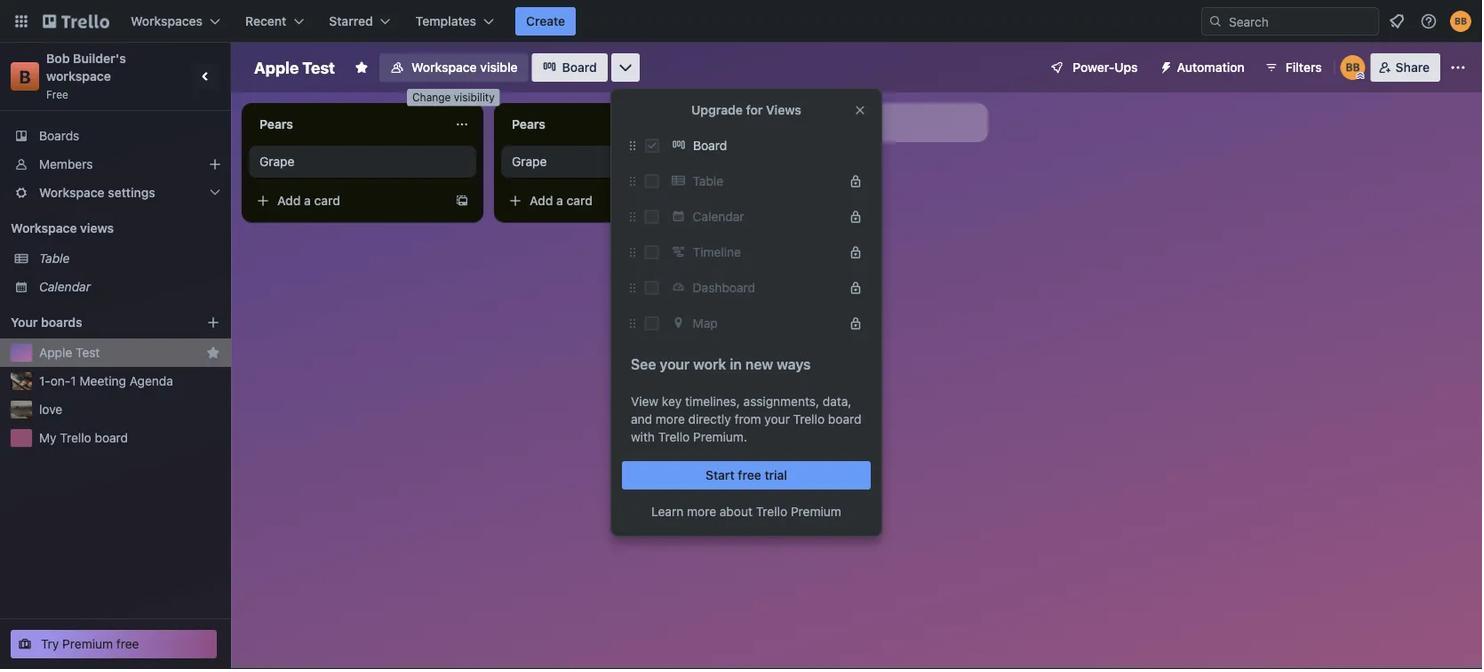 Task type: locate. For each thing, give the bounding box(es) containing it.
premium down start free trial link at the bottom
[[791, 504, 841, 519]]

a for 1st grape link from right
[[556, 193, 563, 208]]

1 horizontal spatial table
[[693, 174, 723, 188]]

close popover image
[[853, 103, 867, 117]]

calendar
[[693, 209, 744, 224], [39, 279, 91, 294]]

pears down visible
[[512, 117, 546, 132]]

0 vertical spatial board
[[562, 60, 597, 75]]

free left trial
[[738, 468, 761, 482]]

1 vertical spatial apple test
[[39, 345, 100, 360]]

free right try at the left bottom
[[116, 637, 139, 651]]

1 vertical spatial premium
[[62, 637, 113, 651]]

add a card for 1st grape link from right
[[530, 193, 593, 208]]

test
[[302, 58, 335, 77], [76, 345, 100, 360]]

1 create from template… image from the left
[[455, 194, 469, 208]]

work
[[693, 356, 726, 373]]

1 pears from the left
[[259, 117, 293, 132]]

free
[[738, 468, 761, 482], [116, 637, 139, 651]]

0 horizontal spatial free
[[116, 637, 139, 651]]

1 horizontal spatial calendar
[[693, 209, 744, 224]]

apple
[[254, 58, 299, 77], [39, 345, 72, 360]]

grape link
[[259, 153, 466, 171], [512, 153, 718, 171]]

0 horizontal spatial your
[[660, 356, 690, 373]]

free inside button
[[116, 637, 139, 651]]

with
[[631, 430, 655, 444]]

search image
[[1208, 14, 1223, 28]]

1 horizontal spatial add a card button
[[501, 187, 700, 215]]

1 horizontal spatial your
[[765, 412, 790, 427]]

1 vertical spatial calendar
[[39, 279, 91, 294]]

workspace navigation collapse icon image
[[194, 64, 219, 89]]

1 a from the left
[[304, 193, 311, 208]]

pears down apple test text field
[[259, 117, 293, 132]]

0 horizontal spatial board
[[562, 60, 597, 75]]

1-on-1 meeting agenda link
[[39, 372, 220, 390]]

add a card button
[[249, 187, 448, 215], [501, 187, 700, 215]]

test left star or unstar board image
[[302, 58, 335, 77]]

1 grape link from the left
[[259, 153, 466, 171]]

try
[[41, 637, 59, 651]]

more right the learn
[[687, 504, 716, 519]]

settings
[[108, 185, 155, 200]]

1 vertical spatial board link
[[666, 132, 871, 160]]

board link down for
[[666, 132, 871, 160]]

switch to… image
[[12, 12, 30, 30]]

0 horizontal spatial more
[[656, 412, 685, 427]]

1 horizontal spatial board link
[[666, 132, 871, 160]]

workspace
[[411, 60, 477, 75], [39, 185, 105, 200], [11, 221, 77, 235]]

more inside view key timelines, assignments, data, and more directly from your trello board with trello premium.
[[656, 412, 685, 427]]

1 vertical spatial workspace
[[39, 185, 105, 200]]

1 pears text field from the left
[[249, 110, 444, 139]]

board link down create button
[[532, 53, 608, 82]]

2 pears text field from the left
[[501, 110, 697, 139]]

see
[[631, 356, 656, 373]]

card for first grape link from the left
[[314, 193, 340, 208]]

2 vertical spatial workspace
[[11, 221, 77, 235]]

apple test up 1
[[39, 345, 100, 360]]

0 horizontal spatial pears
[[259, 117, 293, 132]]

0 horizontal spatial premium
[[62, 637, 113, 651]]

trello down assignments,
[[793, 412, 825, 427]]

1 horizontal spatial card
[[567, 193, 593, 208]]

0 vertical spatial more
[[656, 412, 685, 427]]

0 horizontal spatial apple
[[39, 345, 72, 360]]

boards link
[[0, 122, 231, 150]]

my trello board
[[39, 431, 128, 445]]

workspace inside popup button
[[39, 185, 105, 200]]

workspaces button
[[120, 7, 231, 36]]

open information menu image
[[1420, 12, 1438, 30]]

1 add a card from the left
[[277, 193, 340, 208]]

create from template… image
[[455, 194, 469, 208], [707, 194, 722, 208]]

1 add a card button from the left
[[249, 187, 448, 215]]

workspace views
[[11, 221, 114, 235]]

1 vertical spatial your
[[765, 412, 790, 427]]

trello
[[793, 412, 825, 427], [658, 430, 690, 444], [60, 431, 91, 445], [756, 504, 787, 519]]

1 horizontal spatial pears text field
[[501, 110, 697, 139]]

b link
[[11, 62, 39, 91]]

board link
[[532, 53, 608, 82], [666, 132, 871, 160]]

0 vertical spatial board link
[[532, 53, 608, 82]]

1 card from the left
[[314, 193, 340, 208]]

1 horizontal spatial apple
[[254, 58, 299, 77]]

1 horizontal spatial create from template… image
[[707, 194, 722, 208]]

board down love link
[[95, 431, 128, 445]]

0 vertical spatial free
[[738, 468, 761, 482]]

from
[[734, 412, 761, 427]]

1 horizontal spatial grape link
[[512, 153, 718, 171]]

grape
[[259, 154, 294, 169], [512, 154, 547, 169]]

workspace down members
[[39, 185, 105, 200]]

Pears text field
[[249, 110, 444, 139], [501, 110, 697, 139]]

0 horizontal spatial pears text field
[[249, 110, 444, 139]]

premium
[[791, 504, 841, 519], [62, 637, 113, 651]]

0 vertical spatial apple
[[254, 58, 299, 77]]

table up timeline
[[693, 174, 723, 188]]

1 grape from the left
[[259, 154, 294, 169]]

start
[[706, 468, 735, 482]]

0 vertical spatial workspace
[[411, 60, 477, 75]]

0 horizontal spatial calendar
[[39, 279, 91, 294]]

1 horizontal spatial add
[[530, 193, 553, 208]]

0 horizontal spatial table
[[39, 251, 70, 266]]

0 horizontal spatial bob builder (bobbuilder40) image
[[1341, 55, 1365, 80]]

0 horizontal spatial board link
[[532, 53, 608, 82]]

2 card from the left
[[567, 193, 593, 208]]

1 vertical spatial apple
[[39, 345, 72, 360]]

your inside view key timelines, assignments, data, and more directly from your trello board with trello premium.
[[765, 412, 790, 427]]

workspace for workspace visible
[[411, 60, 477, 75]]

apple test down recent popup button
[[254, 58, 335, 77]]

1 horizontal spatial pears
[[512, 117, 546, 132]]

0 vertical spatial your
[[660, 356, 690, 373]]

0 horizontal spatial add a card button
[[249, 187, 448, 215]]

a
[[304, 193, 311, 208], [556, 193, 563, 208]]

recent
[[245, 14, 286, 28]]

0 vertical spatial board
[[828, 412, 861, 427]]

your
[[11, 315, 38, 330]]

board inside view key timelines, assignments, data, and more directly from your trello board with trello premium.
[[828, 412, 861, 427]]

ups
[[1115, 60, 1138, 75]]

calendar up boards
[[39, 279, 91, 294]]

1 horizontal spatial test
[[302, 58, 335, 77]]

add inside button
[[778, 115, 802, 130]]

2 add a card from the left
[[530, 193, 593, 208]]

0 horizontal spatial grape
[[259, 154, 294, 169]]

add a card
[[277, 193, 340, 208], [530, 193, 593, 208]]

apple up on-
[[39, 345, 72, 360]]

workspace
[[46, 69, 111, 84]]

1 horizontal spatial grape
[[512, 154, 547, 169]]

primary element
[[0, 0, 1482, 43]]

star or unstar board image
[[355, 60, 369, 75]]

1 vertical spatial free
[[116, 637, 139, 651]]

automation button
[[1152, 53, 1255, 82]]

workspaces
[[131, 14, 203, 28]]

0 horizontal spatial card
[[314, 193, 340, 208]]

2 horizontal spatial add
[[778, 115, 802, 130]]

upgrade for views
[[691, 103, 801, 117]]

premium.
[[693, 430, 747, 444]]

change visibility
[[412, 91, 495, 104]]

card for 1st grape link from right
[[567, 193, 593, 208]]

free
[[46, 88, 68, 100]]

1 vertical spatial board
[[693, 138, 727, 153]]

your down assignments,
[[765, 412, 790, 427]]

2 a from the left
[[556, 193, 563, 208]]

1 horizontal spatial board
[[828, 412, 861, 427]]

pears text field down star or unstar board image
[[249, 110, 444, 139]]

your right 'see'
[[660, 356, 690, 373]]

a for first grape link from the left
[[304, 193, 311, 208]]

premium inside button
[[62, 637, 113, 651]]

visible
[[480, 60, 518, 75]]

premium right try at the left bottom
[[62, 637, 113, 651]]

1 horizontal spatial a
[[556, 193, 563, 208]]

0 horizontal spatial grape link
[[259, 153, 466, 171]]

0 vertical spatial table
[[693, 174, 723, 188]]

key
[[662, 394, 682, 409]]

pears for 1st grape link from right
[[512, 117, 546, 132]]

2 create from template… image from the left
[[707, 194, 722, 208]]

0 horizontal spatial add a card
[[277, 193, 340, 208]]

test down your boards with 4 items element
[[76, 345, 100, 360]]

your
[[660, 356, 690, 373], [765, 412, 790, 427]]

on-
[[50, 374, 71, 388]]

apple down recent popup button
[[254, 58, 299, 77]]

1 horizontal spatial add a card
[[530, 193, 593, 208]]

0 horizontal spatial create from template… image
[[455, 194, 469, 208]]

0 horizontal spatial a
[[304, 193, 311, 208]]

0 vertical spatial bob builder (bobbuilder40) image
[[1450, 11, 1471, 32]]

add a card for first grape link from the left
[[277, 193, 340, 208]]

1 horizontal spatial free
[[738, 468, 761, 482]]

1 vertical spatial table
[[39, 251, 70, 266]]

pears text field for first grape link from the left
[[249, 110, 444, 139]]

table down workspace views
[[39, 251, 70, 266]]

more down key
[[656, 412, 685, 427]]

bob builder's workspace free
[[46, 51, 129, 100]]

boards
[[39, 128, 79, 143]]

pears text field down customize views icon
[[501, 110, 697, 139]]

bob builder (bobbuilder40) image
[[1450, 11, 1471, 32], [1341, 55, 1365, 80]]

1 horizontal spatial more
[[687, 504, 716, 519]]

add
[[778, 115, 802, 130], [277, 193, 301, 208], [530, 193, 553, 208]]

2 add a card button from the left
[[501, 187, 700, 215]]

filters
[[1286, 60, 1322, 75]]

0 horizontal spatial test
[[76, 345, 100, 360]]

workspace left views
[[11, 221, 77, 235]]

bob builder (bobbuilder40) image right filters
[[1341, 55, 1365, 80]]

board left customize views icon
[[562, 60, 597, 75]]

love link
[[39, 401, 220, 419]]

0 vertical spatial test
[[302, 58, 335, 77]]

board down upgrade
[[693, 138, 727, 153]]

board down data,
[[828, 412, 861, 427]]

ways
[[777, 356, 811, 373]]

1 vertical spatial board
[[95, 431, 128, 445]]

bob builder (bobbuilder40) image right open information menu image
[[1450, 11, 1471, 32]]

learn
[[651, 504, 684, 519]]

create
[[526, 14, 565, 28]]

templates button
[[405, 7, 505, 36]]

board
[[562, 60, 597, 75], [693, 138, 727, 153]]

trello right with in the bottom left of the page
[[658, 430, 690, 444]]

2 pears from the left
[[512, 117, 546, 132]]

0 vertical spatial calendar
[[693, 209, 744, 224]]

workspace inside button
[[411, 60, 477, 75]]

1 horizontal spatial apple test
[[254, 58, 335, 77]]

0 vertical spatial apple test
[[254, 58, 335, 77]]

add a card button for first grape link from the left
[[249, 187, 448, 215]]

2 grape from the left
[[512, 154, 547, 169]]

calendar up timeline
[[693, 209, 744, 224]]

workspace up change visibility
[[411, 60, 477, 75]]

1 horizontal spatial premium
[[791, 504, 841, 519]]

create from template… image for first grape link from the left
[[455, 194, 469, 208]]



Task type: vqa. For each thing, say whether or not it's contained in the screenshot.
left "Create"
no



Task type: describe. For each thing, give the bounding box(es) containing it.
workspace for workspace settings
[[39, 185, 105, 200]]

bob
[[46, 51, 70, 66]]

1 vertical spatial bob builder (bobbuilder40) image
[[1341, 55, 1365, 80]]

share button
[[1371, 53, 1440, 82]]

Board name text field
[[245, 53, 344, 82]]

change
[[412, 91, 451, 104]]

upgrade
[[691, 103, 743, 117]]

b
[[19, 66, 31, 87]]

for
[[746, 103, 763, 117]]

recent button
[[235, 7, 315, 36]]

workspace settings
[[39, 185, 155, 200]]

0 vertical spatial premium
[[791, 504, 841, 519]]

and
[[631, 412, 652, 427]]

back to home image
[[43, 7, 109, 36]]

0 horizontal spatial apple test
[[39, 345, 100, 360]]

power-ups button
[[1037, 53, 1149, 82]]

this member is an admin of this board. image
[[1357, 72, 1365, 80]]

0 horizontal spatial add
[[277, 193, 301, 208]]

new
[[745, 356, 773, 373]]

grape for first grape link from the left
[[259, 154, 294, 169]]

directly
[[688, 412, 731, 427]]

assignments,
[[743, 394, 819, 409]]

view
[[631, 394, 659, 409]]

table link
[[39, 250, 220, 267]]

start free trial
[[706, 468, 787, 482]]

boards
[[41, 315, 82, 330]]

learn more about trello premium
[[651, 504, 841, 519]]

pears for first grape link from the left
[[259, 117, 293, 132]]

pears text field for 1st grape link from right
[[501, 110, 697, 139]]

power-
[[1073, 60, 1115, 75]]

create from template… image for 1st grape link from right
[[707, 194, 722, 208]]

create button
[[515, 7, 576, 36]]

bob builder's workspace link
[[46, 51, 129, 84]]

sm image
[[1152, 53, 1177, 78]]

show menu image
[[1449, 59, 1467, 76]]

about
[[720, 504, 753, 519]]

map
[[693, 316, 718, 331]]

workspace settings button
[[0, 179, 231, 207]]

dashboard
[[693, 280, 755, 295]]

starred icon image
[[206, 346, 220, 360]]

visibility
[[454, 91, 495, 104]]

builder's
[[73, 51, 126, 66]]

1 horizontal spatial bob builder (bobbuilder40) image
[[1450, 11, 1471, 32]]

starred
[[329, 14, 373, 28]]

0 horizontal spatial board
[[95, 431, 128, 445]]

your boards
[[11, 315, 82, 330]]

your boards with 4 items element
[[11, 312, 179, 333]]

timeline
[[693, 245, 741, 259]]

power-ups
[[1073, 60, 1138, 75]]

apple test link
[[39, 344, 199, 362]]

another
[[805, 115, 851, 130]]

trello right about
[[756, 504, 787, 519]]

members
[[39, 157, 93, 171]]

templates
[[416, 14, 476, 28]]

customize views image
[[617, 59, 634, 76]]

timelines,
[[685, 394, 740, 409]]

trial
[[765, 468, 787, 482]]

test inside text field
[[302, 58, 335, 77]]

1-
[[39, 374, 50, 388]]

1 horizontal spatial board
[[693, 138, 727, 153]]

my trello board link
[[39, 429, 220, 447]]

data,
[[823, 394, 852, 409]]

members link
[[0, 150, 231, 179]]

workspace visible
[[411, 60, 518, 75]]

apple test inside text field
[[254, 58, 335, 77]]

0 notifications image
[[1386, 11, 1408, 32]]

1-on-1 meeting agenda
[[39, 374, 173, 388]]

agenda
[[129, 374, 173, 388]]

workspace for workspace views
[[11, 221, 77, 235]]

calendar link
[[39, 278, 220, 296]]

1 vertical spatial more
[[687, 504, 716, 519]]

view key timelines, assignments, data, and more directly from your trello board with trello premium.
[[631, 394, 861, 444]]

filters button
[[1259, 53, 1327, 82]]

views
[[80, 221, 114, 235]]

automation
[[1177, 60, 1245, 75]]

my
[[39, 431, 56, 445]]

add a card button for 1st grape link from right
[[501, 187, 700, 215]]

1 vertical spatial test
[[76, 345, 100, 360]]

Search field
[[1223, 8, 1378, 35]]

list
[[854, 115, 871, 130]]

start free trial link
[[622, 461, 871, 490]]

try premium free button
[[11, 630, 217, 658]]

in
[[730, 356, 742, 373]]

add board image
[[206, 315, 220, 330]]

see your work in new ways
[[631, 356, 811, 373]]

learn more about trello premium link
[[651, 503, 841, 521]]

starred button
[[318, 7, 401, 36]]

2 grape link from the left
[[512, 153, 718, 171]]

add another list
[[778, 115, 871, 130]]

add another list button
[[746, 103, 988, 142]]

change visibility tooltip
[[407, 89, 500, 106]]

calendar inside "link"
[[39, 279, 91, 294]]

1
[[71, 374, 76, 388]]

meeting
[[80, 374, 126, 388]]

workspace visible button
[[379, 53, 528, 82]]

grape for 1st grape link from right
[[512, 154, 547, 169]]

try premium free
[[41, 637, 139, 651]]

love
[[39, 402, 62, 417]]

share
[[1396, 60, 1430, 75]]

trello right my
[[60, 431, 91, 445]]

views
[[766, 103, 801, 117]]

apple inside text field
[[254, 58, 299, 77]]



